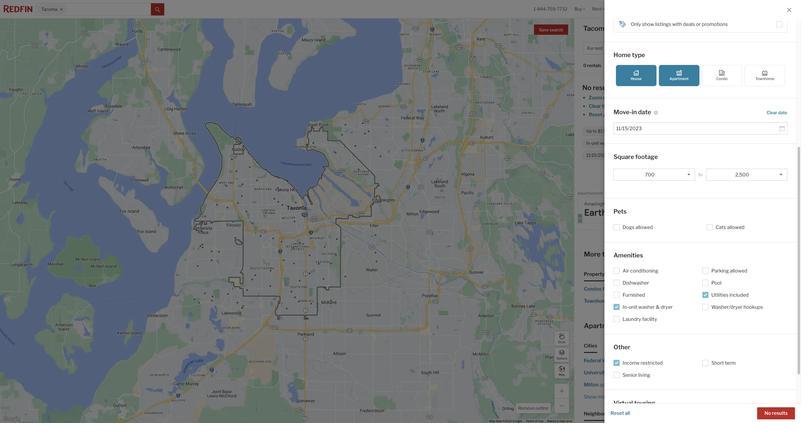 Task type: locate. For each thing, give the bounding box(es) containing it.
filters down clear the map boundary button
[[610, 112, 623, 118]]

zip
[[630, 412, 637, 417]]

0 vertical spatial income restricted
[[693, 141, 728, 146]]

map right a
[[560, 420, 566, 423]]

map right the
[[611, 103, 621, 109]]

rent down the pool
[[714, 287, 724, 292]]

date
[[639, 109, 652, 116], [779, 110, 788, 115], [627, 153, 636, 158]]

income restricted
[[693, 141, 728, 146], [623, 361, 663, 366]]

option group containing house
[[616, 65, 786, 86]]

1 vertical spatial all
[[625, 411, 631, 417]]

0 horizontal spatial in-
[[587, 141, 592, 146]]

allowed up houses for rent link
[[730, 268, 748, 274]]

price
[[696, 272, 708, 277]]

no results
[[583, 84, 615, 92], [765, 411, 788, 417]]

unit for washer/dryer
[[592, 141, 600, 146]]

clear down the 'zoom'
[[589, 103, 601, 109]]

1 vertical spatial no
[[765, 411, 772, 417]]

of inside zoom out clear the map boundary reset all filters or remove one of your filters below to see more homes
[[658, 112, 663, 118]]

unit
[[592, 141, 600, 146], [629, 305, 638, 310]]

tacoma rentals
[[584, 25, 634, 32]]

0 horizontal spatial income restricted
[[623, 361, 663, 366]]

touring
[[635, 400, 656, 407]]

map left data
[[490, 420, 495, 423]]

clear date
[[767, 110, 788, 115]]

date inside button
[[779, 110, 788, 115]]

for up living
[[641, 358, 648, 364]]

unit down the furnished
[[629, 305, 638, 310]]

0 horizontal spatial reset
[[589, 112, 603, 118]]

ad region
[[578, 196, 798, 223]]

in- down townhomes for rent in tacoma
[[623, 305, 629, 310]]

remove
[[519, 406, 535, 411]]

advertisement
[[578, 191, 603, 196]]

neighborhoods
[[584, 412, 620, 417]]

1 vertical spatial of
[[535, 420, 538, 423]]

house
[[631, 76, 642, 81]]

in for condos for rent in tacoma
[[621, 287, 625, 292]]

property types
[[584, 272, 620, 277]]

1 horizontal spatial of
[[658, 112, 663, 118]]

3d walkthrough & video tour
[[623, 416, 688, 422]]

0 horizontal spatial filters
[[610, 112, 623, 118]]

0 vertical spatial or
[[697, 21, 701, 27]]

map down options
[[559, 373, 565, 377]]

price element
[[696, 267, 708, 282]]

1-844-759-7732
[[534, 6, 568, 12]]

university
[[584, 370, 608, 376]]

apartments right harbor
[[714, 358, 741, 364]]

see
[[710, 112, 718, 118]]

1 horizontal spatial no
[[765, 411, 772, 417]]

to left see
[[704, 112, 708, 118]]

types
[[606, 272, 620, 277]]

0 horizontal spatial restricted
[[641, 361, 663, 366]]

or down boundary
[[625, 112, 629, 118]]

no inside "button"
[[765, 411, 772, 417]]

report for report a map error
[[548, 420, 557, 423]]

use
[[539, 420, 544, 423]]

1 vertical spatial no results
[[765, 411, 788, 417]]

0 vertical spatial no
[[583, 84, 592, 92]]

filters right your at the right
[[675, 112, 688, 118]]

apartments down 'federal way apartments for rent' in the bottom of the page
[[623, 370, 649, 376]]

report for report ad
[[785, 192, 794, 196]]

washer/dryer
[[601, 141, 627, 146]]

remove in-unit washer/dryer image
[[630, 142, 634, 145]]

0 vertical spatial included
[[660, 141, 676, 146]]

tacoma down dishwasher
[[626, 287, 644, 292]]

1 horizontal spatial income
[[693, 141, 708, 146]]

0 vertical spatial no results
[[583, 84, 615, 92]]

restricted up living
[[641, 361, 663, 366]]

report a map error link
[[548, 420, 573, 423]]

cities element
[[584, 338, 598, 353]]

1 vertical spatial report
[[548, 420, 557, 423]]

allowed right dogs
[[636, 225, 653, 230]]

report left ad at the right of page
[[785, 192, 794, 196]]

None search field
[[67, 3, 151, 15]]

save search
[[539, 27, 563, 32]]

apartments up the rental
[[584, 322, 623, 330]]

apartments for gig harbor
[[714, 358, 741, 364]]

for
[[588, 46, 594, 51]]

0 horizontal spatial income
[[623, 361, 640, 366]]

Townhome checkbox
[[745, 65, 786, 86]]

rent
[[595, 46, 603, 51], [611, 287, 620, 292], [714, 287, 724, 292], [621, 299, 631, 304], [725, 299, 734, 304], [635, 322, 648, 330], [649, 358, 658, 364], [749, 358, 758, 364], [658, 370, 667, 376], [635, 383, 644, 388]]

1 vertical spatial income restricted
[[623, 361, 663, 366]]

1 horizontal spatial restricted
[[709, 141, 728, 146]]

1 vertical spatial map
[[560, 420, 566, 423]]

redfin
[[652, 174, 667, 180]]

all down the
[[604, 112, 609, 118]]

reset down virtual
[[611, 411, 624, 417]]

clear
[[589, 103, 601, 109], [767, 110, 778, 115]]

federal
[[584, 358, 601, 364]]

0 horizontal spatial included
[[660, 141, 676, 146]]

cats
[[716, 225, 727, 230]]

1 horizontal spatial report
[[785, 192, 794, 196]]

to inside zoom out clear the map boundary reset all filters or remove one of your filters below to see more homes
[[704, 112, 708, 118]]

all inside button
[[625, 411, 631, 417]]

tacoma up for rent
[[584, 25, 609, 32]]

for down senior
[[627, 383, 634, 388]]

clear up 'remove 700-2,500 sq. ft.' 'image'
[[767, 110, 778, 115]]

rent up living
[[649, 358, 658, 364]]

gig
[[688, 358, 696, 364]]

1 horizontal spatial included
[[730, 293, 749, 298]]

$1.5k
[[598, 129, 609, 134]]

utilities included
[[644, 141, 676, 146], [712, 293, 749, 298]]

in- down up
[[587, 141, 592, 146]]

0 horizontal spatial no
[[583, 84, 592, 92]]

clear inside zoom out clear the map boundary reset all filters or remove one of your filters below to see more homes
[[589, 103, 601, 109]]

reset
[[589, 112, 603, 118], [611, 411, 624, 417]]

rental buildings
[[607, 343, 644, 349]]

1 vertical spatial apartments
[[584, 322, 623, 330]]

1 horizontal spatial income restricted
[[693, 141, 728, 146]]

1 horizontal spatial unit
[[629, 305, 638, 310]]

remove utilities included image
[[680, 142, 683, 145]]

utilities included up apartments for rent in tacoma
[[712, 293, 749, 298]]

0 vertical spatial apartments
[[688, 299, 716, 304]]

income restricted down the 'select your move-in date' text field
[[693, 141, 728, 146]]

included up washer/dryer hookups on the bottom of page
[[730, 293, 749, 298]]

for down condos for rent in tacoma
[[613, 299, 620, 304]]

1 horizontal spatial in-
[[623, 305, 629, 310]]

apartments down houses for rent
[[688, 299, 716, 304]]

0 vertical spatial all
[[604, 112, 609, 118]]

0 vertical spatial unit
[[592, 141, 600, 146]]

unit down up to $1.5k
[[592, 141, 600, 146]]

0 vertical spatial results
[[593, 84, 615, 92]]

allowed for parking allowed
[[730, 268, 748, 274]]

washer/dryer hookups
[[712, 305, 764, 310]]

©2023
[[503, 420, 512, 423]]

rent right for
[[595, 46, 603, 51]]

bedrooms
[[630, 272, 653, 277]]

restricted left remove income restricted icon
[[709, 141, 728, 146]]

conditioning
[[631, 268, 659, 274]]

allowed right cats
[[728, 225, 745, 230]]

1 horizontal spatial all
[[625, 411, 631, 417]]

2 horizontal spatial date
[[779, 110, 788, 115]]

map
[[611, 103, 621, 109], [560, 420, 566, 423]]

no
[[583, 84, 592, 92], [765, 411, 772, 417]]

other
[[614, 344, 631, 351]]

1 horizontal spatial no results
[[765, 411, 788, 417]]

report left a
[[548, 420, 557, 423]]

out
[[603, 95, 611, 101]]

1 horizontal spatial map
[[559, 373, 565, 377]]

0 horizontal spatial or
[[625, 112, 629, 118]]

short
[[712, 361, 724, 366]]

Condo checkbox
[[702, 65, 743, 86]]

google
[[513, 420, 522, 423]]

promotions
[[702, 21, 728, 27]]

1 vertical spatial clear
[[767, 110, 778, 115]]

to
[[704, 112, 708, 118], [593, 129, 597, 134], [699, 172, 703, 177], [602, 251, 609, 258]]

844-
[[538, 6, 548, 12]]

reset down the
[[589, 112, 603, 118]]

utilities
[[644, 141, 659, 146], [712, 293, 729, 298]]

all down virtual
[[625, 411, 631, 417]]

1 vertical spatial results
[[773, 411, 788, 417]]

rent down senior living
[[635, 383, 644, 388]]

1 horizontal spatial reset
[[611, 411, 624, 417]]

0 horizontal spatial all
[[604, 112, 609, 118]]

of left use
[[535, 420, 538, 423]]

show m ore
[[584, 395, 611, 400]]

1 vertical spatial reset
[[611, 411, 624, 417]]

option group
[[616, 65, 786, 86]]

0 vertical spatial report
[[785, 192, 794, 196]]

date up 'remove 700-2,500 sq. ft.' 'image'
[[779, 110, 788, 115]]

0 vertical spatial clear
[[589, 103, 601, 109]]

to left the tacoma link
[[699, 172, 703, 177]]

0 horizontal spatial report
[[548, 420, 557, 423]]

0 vertical spatial utilities included
[[644, 141, 676, 146]]

of right one
[[658, 112, 663, 118]]

townhomes
[[584, 299, 612, 304]]

or
[[697, 21, 701, 27], [625, 112, 629, 118]]

outline
[[536, 406, 549, 411]]

1 horizontal spatial date
[[639, 109, 652, 116]]

1 vertical spatial utilities
[[712, 293, 729, 298]]

1 filters from the left
[[610, 112, 623, 118]]

tacoma up washer
[[637, 299, 655, 304]]

included
[[660, 141, 676, 146], [730, 293, 749, 298]]

zip codes element
[[630, 406, 652, 422]]

1 horizontal spatial utilities included
[[712, 293, 749, 298]]

apartments for apartments for rent in tacoma
[[688, 299, 716, 304]]

tacoma right near
[[665, 322, 690, 330]]

neighborhoods element
[[584, 406, 620, 422]]

more to explore in tacoma
[[584, 251, 668, 258]]

your
[[664, 112, 674, 118]]

terms of use link
[[526, 420, 544, 423]]

to right up
[[593, 129, 597, 134]]

2,500
[[736, 172, 750, 178]]

facility
[[643, 317, 658, 323]]

federal way apartments for rent
[[584, 358, 658, 364]]

zoom out clear the map boundary reset all filters or remove one of your filters below to see more homes
[[589, 95, 747, 118]]

townhome
[[756, 76, 775, 81]]

1 horizontal spatial clear
[[767, 110, 778, 115]]

1 vertical spatial map
[[490, 420, 495, 423]]

or right the deals
[[697, 21, 701, 27]]

1 horizontal spatial results
[[773, 411, 788, 417]]

error
[[566, 420, 573, 423]]

0 horizontal spatial apartments
[[584, 322, 623, 330]]

allowed for dogs allowed
[[636, 225, 653, 230]]

sort :
[[609, 63, 619, 68]]

map inside 'button'
[[559, 373, 565, 377]]

0 horizontal spatial map
[[560, 420, 566, 423]]

0 vertical spatial map
[[611, 103, 621, 109]]

income down the 'select your move-in date' text field
[[693, 141, 708, 146]]

utilities up apartments for rent in tacoma
[[712, 293, 729, 298]]

3d
[[623, 416, 630, 422]]

0 vertical spatial of
[[658, 112, 663, 118]]

apartments up university place apartments for rent in the right bottom of the page
[[614, 358, 640, 364]]

allowed
[[636, 225, 653, 230], [728, 225, 745, 230], [730, 268, 748, 274]]

washer/dryer
[[712, 305, 743, 310]]

reset all filters button
[[589, 112, 624, 118]]

move-
[[614, 109, 632, 116]]

submit search image
[[155, 7, 160, 12]]

remove 11/15/2023 move-in date image
[[640, 154, 643, 157]]

tacoma left remove tacoma image
[[41, 7, 57, 12]]

income restricted up living
[[623, 361, 663, 366]]

tacoma left the 2,500
[[706, 174, 724, 180]]

1 vertical spatial &
[[660, 416, 664, 422]]

0 horizontal spatial utilities
[[644, 141, 659, 146]]

1 vertical spatial unit
[[629, 305, 638, 310]]

1 horizontal spatial filters
[[675, 112, 688, 118]]

included left remove utilities included image on the top right
[[660, 141, 676, 146]]

0 horizontal spatial clear
[[589, 103, 601, 109]]

tacoma up hookups on the right bottom
[[741, 299, 758, 304]]

draw
[[559, 341, 566, 344]]

terms of use
[[526, 420, 544, 423]]

for up rental buildings element
[[624, 322, 633, 330]]

0 vertical spatial reset
[[589, 112, 603, 118]]

in for more to explore in tacoma
[[636, 251, 641, 258]]

in for apartments for rent in tacoma
[[736, 299, 740, 304]]

utilities down remove 1+ beds icon
[[644, 141, 659, 146]]

apartments for apartments for rent near tacoma
[[584, 322, 623, 330]]

report a map error
[[548, 420, 573, 423]]

0 vertical spatial &
[[656, 305, 660, 310]]

senior
[[623, 373, 638, 378]]

report inside button
[[785, 192, 794, 196]]

map for map
[[559, 373, 565, 377]]

0 horizontal spatial unit
[[592, 141, 600, 146]]

Apartment checkbox
[[659, 65, 700, 86]]

1 vertical spatial in-
[[623, 305, 629, 310]]

results
[[593, 84, 615, 92], [773, 411, 788, 417]]

laundry
[[623, 317, 642, 323]]

reset all button
[[611, 408, 631, 420]]

apartment
[[670, 76, 689, 81]]

apartments down place
[[600, 383, 626, 388]]

remove 1+ beds image
[[643, 130, 647, 133]]

1 horizontal spatial map
[[611, 103, 621, 109]]

income up university place apartments for rent in the right bottom of the page
[[623, 361, 640, 366]]

1 horizontal spatial apartments
[[688, 299, 716, 304]]

0 vertical spatial in-
[[587, 141, 592, 146]]

square footage
[[614, 153, 658, 161]]

& left "video"
[[660, 416, 664, 422]]

home
[[614, 51, 631, 59]]

0 horizontal spatial map
[[490, 420, 495, 423]]

0 vertical spatial map
[[559, 373, 565, 377]]

apartments for university place
[[623, 370, 649, 376]]

codes
[[638, 412, 652, 417]]

date left remove 11/15/2023 move-in date image
[[627, 153, 636, 158]]

in- for in-unit washer/dryer
[[587, 141, 592, 146]]

& left dryer
[[656, 305, 660, 310]]

date up remove 1+ beds icon
[[639, 109, 652, 116]]

utilities included up footage
[[644, 141, 676, 146]]

House checkbox
[[616, 65, 657, 86]]

1 vertical spatial or
[[625, 112, 629, 118]]

rental buildings element
[[607, 338, 644, 353]]

income
[[693, 141, 708, 146], [623, 361, 640, 366]]



Task type: describe. For each thing, give the bounding box(es) containing it.
for rent button
[[584, 42, 615, 54]]

report ad
[[785, 192, 798, 196]]

in- for in-unit washer & dryer
[[623, 305, 629, 310]]

0 horizontal spatial date
[[627, 153, 636, 158]]

hookups
[[744, 305, 764, 310]]

all inside zoom out clear the map boundary reset all filters or remove one of your filters below to see more homes
[[604, 112, 609, 118]]

parking
[[712, 268, 729, 274]]

for right senior
[[650, 370, 657, 376]]

report ad button
[[785, 192, 798, 197]]

redfin link
[[652, 174, 667, 180]]

:
[[618, 63, 619, 68]]

term
[[726, 361, 736, 366]]

zip codes
[[630, 412, 652, 417]]

show
[[584, 395, 597, 400]]

move-
[[610, 153, 623, 158]]

tour
[[678, 416, 688, 422]]

virtual
[[614, 400, 633, 407]]

listings
[[656, 21, 672, 27]]

2 filters from the left
[[675, 112, 688, 118]]

map inside zoom out clear the map boundary reset all filters or remove one of your filters below to see more homes
[[611, 103, 621, 109]]

the
[[602, 103, 610, 109]]

save search button
[[534, 25, 569, 35]]

pets
[[614, 208, 627, 215]]

1-
[[534, 6, 538, 12]]

rent left near
[[635, 322, 648, 330]]

only
[[631, 21, 642, 27]]

0 horizontal spatial no results
[[583, 84, 615, 92]]

remove tacoma image
[[60, 8, 63, 11]]

1 vertical spatial restricted
[[641, 361, 663, 366]]

remove 700-2,500 sq. ft. image
[[778, 130, 781, 133]]

1 horizontal spatial utilities
[[712, 293, 729, 298]]

remove outline button
[[516, 404, 551, 414]]

cities
[[584, 343, 598, 349]]

gig harbor apartments for rent
[[688, 358, 758, 364]]

in for townhomes for rent in tacoma
[[632, 299, 636, 304]]

in-unit washer & dryer
[[623, 305, 673, 310]]

tacoma up 'conditioning'
[[643, 251, 668, 258]]

rent right term
[[749, 358, 758, 364]]

laundry facility
[[623, 317, 658, 323]]

walkthrough
[[631, 416, 659, 422]]

reset all
[[611, 411, 631, 417]]

move-in date
[[614, 109, 652, 116]]

rent up townhomes for rent in tacoma
[[611, 287, 620, 292]]

for right term
[[742, 358, 748, 364]]

0
[[584, 63, 587, 68]]

living
[[639, 373, 651, 378]]

tacoma link
[[706, 174, 724, 180]]

home type
[[614, 51, 646, 59]]

1 vertical spatial income
[[623, 361, 640, 366]]

allowed for cats allowed
[[728, 225, 745, 230]]

search
[[550, 27, 563, 32]]

buildings
[[623, 343, 644, 349]]

zoom
[[589, 95, 603, 101]]

condos for rent in tacoma
[[584, 287, 644, 292]]

rent inside for rent 'button'
[[595, 46, 603, 51]]

dryer
[[661, 305, 673, 310]]

up
[[587, 129, 592, 134]]

reset inside button
[[611, 411, 624, 417]]

to right more
[[602, 251, 609, 258]]

options button
[[555, 348, 570, 363]]

0 vertical spatial utilities
[[644, 141, 659, 146]]

or inside zoom out clear the map boundary reset all filters or remove one of your filters below to see more homes
[[625, 112, 629, 118]]

recommended button
[[619, 63, 655, 69]]

map button
[[555, 364, 570, 379]]

air
[[623, 268, 630, 274]]

sort
[[609, 63, 618, 68]]

terms
[[526, 420, 535, 423]]

remove up to $1.5k image
[[612, 130, 616, 133]]

map region
[[0, 0, 618, 424]]

apartments for federal way
[[614, 358, 640, 364]]

remove income restricted image
[[731, 142, 735, 145]]

google image
[[2, 416, 21, 424]]

1 horizontal spatial or
[[697, 21, 701, 27]]

results inside "button"
[[773, 411, 788, 417]]

rent up washer/dryer
[[725, 299, 734, 304]]

a
[[557, 420, 559, 423]]

unit for washer
[[629, 305, 638, 310]]

show
[[643, 21, 655, 27]]

explore
[[611, 251, 634, 258]]

for up washer/dryer
[[717, 299, 724, 304]]

1 vertical spatial included
[[730, 293, 749, 298]]

recommended
[[620, 63, 651, 68]]

1 vertical spatial utilities included
[[712, 293, 749, 298]]

dishwasher
[[623, 281, 650, 286]]

reset inside zoom out clear the map boundary reset all filters or remove one of your filters below to see more homes
[[589, 112, 603, 118]]

map for map data ©2023 google
[[490, 420, 495, 423]]

only show listings with deals or promotions
[[631, 21, 728, 27]]

furnished
[[623, 293, 645, 298]]

11/15/2023
[[587, 153, 609, 158]]

short term
[[712, 361, 736, 366]]

for down the pool
[[706, 287, 713, 292]]

rent inside houses for rent link
[[714, 287, 724, 292]]

0 horizontal spatial utilities included
[[644, 141, 676, 146]]

houses for rent
[[688, 287, 724, 292]]

below
[[689, 112, 703, 118]]

data
[[496, 420, 502, 423]]

clear date button
[[767, 107, 788, 118]]

11/15/2023 move-in date
[[587, 153, 636, 158]]

Select your move-in date text field
[[617, 126, 780, 131]]

with
[[673, 21, 682, 27]]

rentals
[[588, 63, 602, 68]]

property
[[584, 272, 605, 277]]

m
[[598, 395, 602, 400]]

milton apartments for rent
[[584, 383, 644, 388]]

amenities
[[614, 252, 644, 259]]

no results inside "button"
[[765, 411, 788, 417]]

for right condos
[[603, 287, 610, 292]]

bedrooms element
[[630, 267, 653, 282]]

townhomes for rent in tacoma
[[584, 299, 655, 304]]

0 vertical spatial income
[[693, 141, 708, 146]]

property types element
[[584, 267, 620, 282]]

0 horizontal spatial of
[[535, 420, 538, 423]]

square
[[614, 153, 635, 161]]

clear inside button
[[767, 110, 778, 115]]

0 vertical spatial restricted
[[709, 141, 728, 146]]

0 horizontal spatial results
[[593, 84, 615, 92]]

milton
[[584, 383, 599, 388]]

beds
[[630, 129, 640, 134]]

washer
[[639, 305, 655, 310]]

apartments for rent near tacoma
[[584, 322, 690, 330]]

rent down the furnished
[[621, 299, 631, 304]]

remove outline
[[519, 406, 549, 411]]

rent right living
[[658, 370, 667, 376]]

draw button
[[555, 331, 570, 346]]

washington link
[[673, 174, 700, 180]]

more
[[584, 251, 601, 258]]



Task type: vqa. For each thing, say whether or not it's contained in the screenshot.
the Kendall
no



